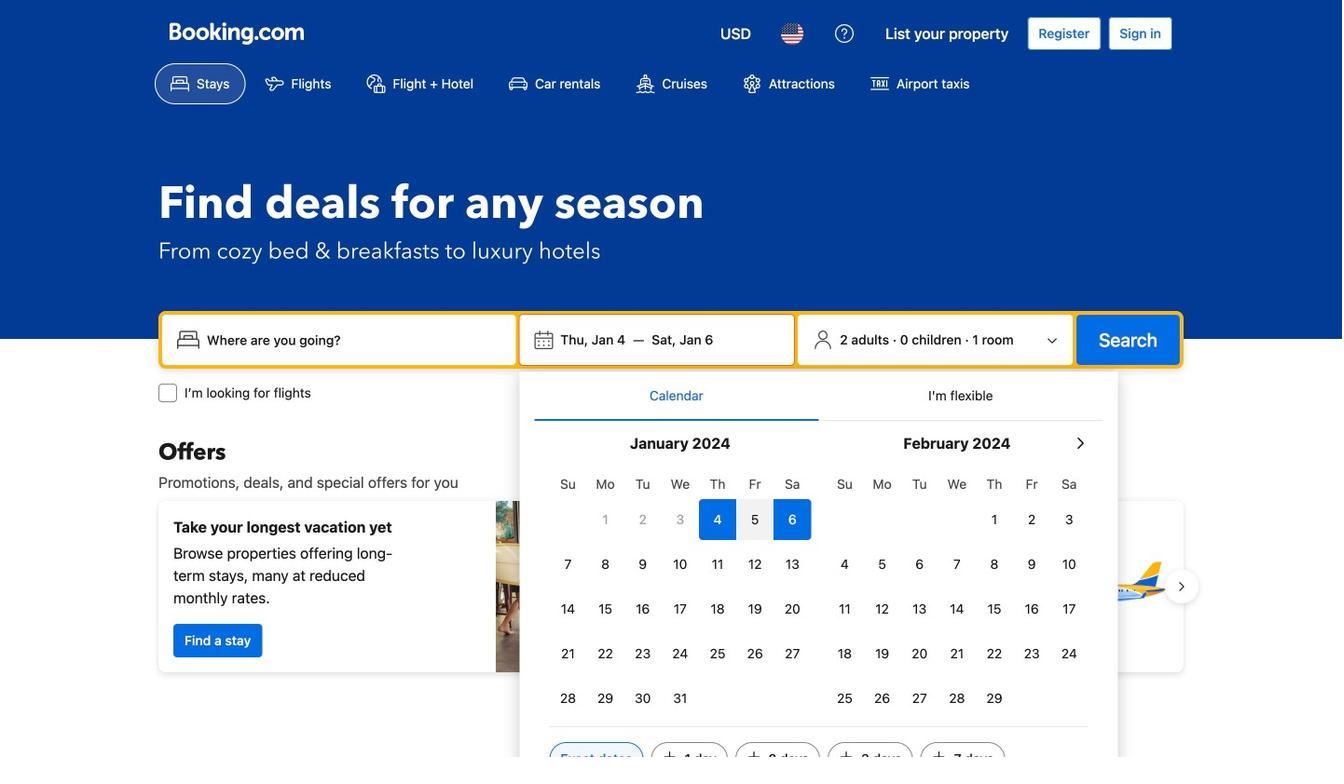 Task type: vqa. For each thing, say whether or not it's contained in the screenshot.
Question
no



Task type: describe. For each thing, give the bounding box(es) containing it.
17 February 2024 checkbox
[[1051, 589, 1088, 630]]

26 January 2024 checkbox
[[737, 634, 774, 675]]

10 January 2024 checkbox
[[662, 544, 699, 585]]

17 January 2024 checkbox
[[662, 589, 699, 630]]

16 February 2024 checkbox
[[1013, 589, 1051, 630]]

23 January 2024 checkbox
[[624, 634, 662, 675]]

24 February 2024 checkbox
[[1051, 634, 1088, 675]]

19 January 2024 checkbox
[[737, 589, 774, 630]]

18 January 2024 checkbox
[[699, 589, 737, 630]]

28 February 2024 checkbox
[[939, 679, 976, 720]]

Where are you going? field
[[200, 323, 508, 357]]

13 February 2024 checkbox
[[901, 589, 939, 630]]

25 February 2024 checkbox
[[826, 679, 864, 720]]

6 January 2024 checkbox
[[774, 500, 811, 541]]

2 January 2024 checkbox
[[624, 500, 662, 541]]

12 January 2024 checkbox
[[737, 544, 774, 585]]

7 February 2024 checkbox
[[939, 544, 976, 585]]

27 January 2024 checkbox
[[774, 634, 811, 675]]

20 January 2024 checkbox
[[774, 589, 811, 630]]

3 January 2024 checkbox
[[662, 500, 699, 541]]

30 January 2024 checkbox
[[624, 679, 662, 720]]

12 February 2024 checkbox
[[864, 589, 901, 630]]

25 January 2024 checkbox
[[699, 634, 737, 675]]

21 February 2024 checkbox
[[939, 634, 976, 675]]

27 February 2024 checkbox
[[901, 679, 939, 720]]

14 January 2024 checkbox
[[549, 589, 587, 630]]

16 January 2024 checkbox
[[624, 589, 662, 630]]

13 January 2024 checkbox
[[774, 544, 811, 585]]

15 February 2024 checkbox
[[976, 589, 1013, 630]]

5 January 2024 checkbox
[[737, 500, 774, 541]]

19 February 2024 checkbox
[[864, 634, 901, 675]]

23 February 2024 checkbox
[[1013, 634, 1051, 675]]

28 January 2024 checkbox
[[549, 679, 587, 720]]



Task type: locate. For each thing, give the bounding box(es) containing it.
7 January 2024 checkbox
[[549, 544, 587, 585]]

fly away to your dream vacation image
[[1039, 522, 1169, 653]]

1 February 2024 checkbox
[[976, 500, 1013, 541]]

10 February 2024 checkbox
[[1051, 544, 1088, 585]]

take your longest vacation yet image
[[496, 502, 664, 673]]

3 cell from the left
[[774, 496, 811, 541]]

2 February 2024 checkbox
[[1013, 500, 1051, 541]]

1 cell from the left
[[699, 496, 737, 541]]

cell up 13 january 2024 'checkbox'
[[774, 496, 811, 541]]

main content
[[144, 438, 1199, 758]]

5 February 2024 checkbox
[[864, 544, 901, 585]]

21 January 2024 checkbox
[[549, 634, 587, 675]]

9 January 2024 checkbox
[[624, 544, 662, 585]]

0 horizontal spatial grid
[[549, 466, 811, 720]]

22 February 2024 checkbox
[[976, 634, 1013, 675]]

4 January 2024 checkbox
[[699, 500, 737, 541]]

9 February 2024 checkbox
[[1013, 544, 1051, 585]]

14 February 2024 checkbox
[[939, 589, 976, 630]]

20 February 2024 checkbox
[[901, 634, 939, 675]]

2 cell from the left
[[737, 496, 774, 541]]

region
[[144, 494, 1199, 681]]

22 January 2024 checkbox
[[587, 634, 624, 675]]

grid
[[549, 466, 811, 720], [826, 466, 1088, 720]]

8 January 2024 checkbox
[[587, 544, 624, 585]]

29 January 2024 checkbox
[[587, 679, 624, 720]]

progress bar
[[660, 688, 682, 695]]

29 February 2024 checkbox
[[976, 679, 1013, 720]]

cell
[[699, 496, 737, 541], [737, 496, 774, 541], [774, 496, 811, 541]]

3 February 2024 checkbox
[[1051, 500, 1088, 541]]

2 grid from the left
[[826, 466, 1088, 720]]

6 February 2024 checkbox
[[901, 544, 939, 585]]

cell up the 12 january 2024 option
[[737, 496, 774, 541]]

11 January 2024 checkbox
[[699, 544, 737, 585]]

15 January 2024 checkbox
[[587, 589, 624, 630]]

1 grid from the left
[[549, 466, 811, 720]]

8 February 2024 checkbox
[[976, 544, 1013, 585]]

4 February 2024 checkbox
[[826, 544, 864, 585]]

24 January 2024 checkbox
[[662, 634, 699, 675]]

11 February 2024 checkbox
[[826, 589, 864, 630]]

31 January 2024 checkbox
[[662, 679, 699, 720]]

26 February 2024 checkbox
[[864, 679, 901, 720]]

tab list
[[535, 372, 1103, 422]]

1 horizontal spatial grid
[[826, 466, 1088, 720]]

18 February 2024 checkbox
[[826, 634, 864, 675]]

booking.com image
[[170, 22, 304, 45]]

1 January 2024 checkbox
[[587, 500, 624, 541]]

cell up 11 january 2024 checkbox
[[699, 496, 737, 541]]



